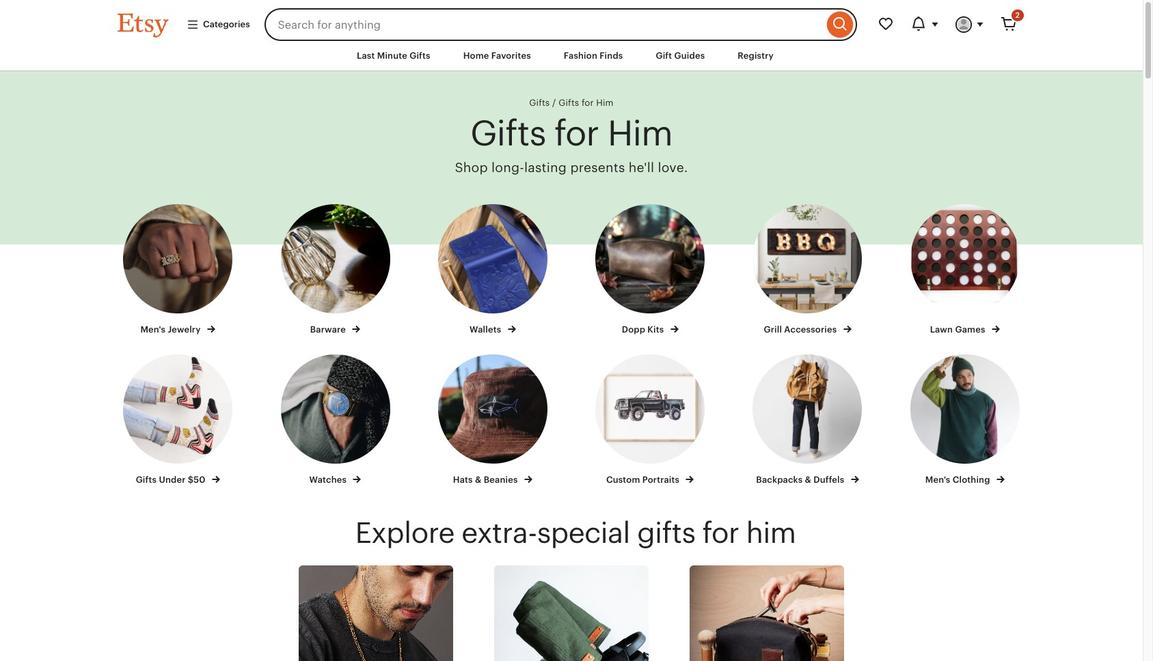 Task type: vqa. For each thing, say whether or not it's contained in the screenshot.
! on the top of page
no



Task type: describe. For each thing, give the bounding box(es) containing it.
hats
[[453, 475, 473, 486]]

lawn games
[[930, 325, 988, 335]]

registry link
[[728, 44, 784, 68]]

1 vertical spatial him
[[607, 113, 673, 153]]

grill accessories link
[[741, 204, 874, 336]]

home
[[463, 51, 489, 61]]

2 vertical spatial for
[[702, 517, 739, 550]]

categories button
[[176, 12, 260, 37]]

gifts under $50
[[136, 475, 208, 486]]

accessories
[[784, 325, 837, 335]]

wallets
[[470, 325, 504, 335]]

lawn games link
[[899, 204, 1031, 336]]

fashion
[[564, 51, 597, 61]]

men's clothing
[[925, 475, 992, 486]]

under
[[159, 475, 186, 486]]

men's for men's clothing
[[925, 475, 950, 486]]

Search for anything text field
[[264, 8, 824, 41]]

extra-
[[461, 517, 537, 550]]

dopp kits
[[622, 325, 666, 335]]

gifts up the long-
[[470, 113, 546, 153]]

2 link
[[993, 8, 1025, 41]]

barware link
[[269, 204, 402, 336]]

shop long-lasting presents he'll love.
[[455, 161, 688, 175]]

portraits
[[642, 475, 680, 486]]

& for hats
[[475, 475, 482, 486]]

hats & beanies
[[453, 475, 520, 486]]

gifts for boyfriend image
[[299, 566, 453, 662]]

explore extra-special gifts for him
[[355, 517, 796, 550]]

shop
[[455, 161, 488, 175]]

gifts down favorites in the left top of the page
[[529, 98, 550, 108]]

jewelry
[[168, 325, 201, 335]]

$50
[[188, 475, 205, 486]]

men's for men's jewelry
[[140, 325, 166, 335]]

0 vertical spatial him
[[596, 98, 614, 108]]

watches link
[[269, 355, 402, 487]]

hats & beanies link
[[426, 355, 559, 487]]

0 vertical spatial gifts for him
[[559, 98, 614, 108]]

custom
[[606, 475, 640, 486]]

watches
[[309, 475, 349, 486]]

1 vertical spatial gifts for him
[[470, 113, 673, 153]]

1 vertical spatial for
[[554, 113, 599, 153]]

guides
[[674, 51, 705, 61]]

last minute gifts
[[357, 51, 430, 61]]

him
[[746, 517, 796, 550]]

custom portraits link
[[584, 355, 717, 487]]

lasting
[[524, 161, 567, 175]]

fashion finds link
[[554, 44, 633, 68]]

gifts link
[[529, 98, 550, 108]]

backpacks & duffels link
[[741, 355, 874, 487]]

0 vertical spatial for
[[582, 98, 594, 108]]

duffels
[[814, 475, 844, 486]]

minute
[[377, 51, 407, 61]]

& for backpacks
[[805, 475, 811, 486]]

gifts for husband image
[[690, 566, 844, 662]]



Task type: locate. For each thing, give the bounding box(es) containing it.
special
[[537, 517, 630, 550]]

& left duffels on the right
[[805, 475, 811, 486]]

kits
[[648, 325, 664, 335]]

explore
[[355, 517, 454, 550]]

him down finds on the right top of page
[[596, 98, 614, 108]]

wallets link
[[426, 204, 559, 336]]

love.
[[658, 161, 688, 175]]

0 vertical spatial men's
[[140, 325, 166, 335]]

menu bar containing last minute gifts
[[93, 41, 1050, 72]]

men's left jewelry
[[140, 325, 166, 335]]

last
[[357, 51, 375, 61]]

grill
[[764, 325, 782, 335]]

men's left clothing
[[925, 475, 950, 486]]

he'll
[[629, 161, 654, 175]]

& right the hats
[[475, 475, 482, 486]]

last minute gifts link
[[347, 44, 441, 68]]

dopp kits link
[[584, 204, 717, 336]]

categories
[[203, 19, 250, 29]]

home favorites link
[[453, 44, 541, 68]]

gifts left 'under'
[[136, 475, 157, 486]]

0 horizontal spatial men's
[[140, 325, 166, 335]]

None search field
[[264, 8, 857, 41]]

0 horizontal spatial &
[[475, 475, 482, 486]]

categories banner
[[93, 0, 1050, 41]]

none search field inside categories banner
[[264, 8, 857, 41]]

gifts
[[637, 517, 695, 550]]

gifts for dad image
[[494, 566, 649, 662]]

favorites
[[491, 51, 531, 61]]

games
[[955, 325, 985, 335]]

lawn
[[930, 325, 953, 335]]

home favorites
[[463, 51, 531, 61]]

&
[[475, 475, 482, 486], [805, 475, 811, 486]]

2 & from the left
[[805, 475, 811, 486]]

gifts right minute
[[410, 51, 430, 61]]

gifts
[[410, 51, 430, 61], [529, 98, 550, 108], [559, 98, 579, 108], [470, 113, 546, 153], [136, 475, 157, 486]]

clothing
[[953, 475, 990, 486]]

presents
[[570, 161, 625, 175]]

him up he'll
[[607, 113, 673, 153]]

men's clothing link
[[899, 355, 1031, 487]]

1 & from the left
[[475, 475, 482, 486]]

1 vertical spatial men's
[[925, 475, 950, 486]]

gifts inside the gifts under $50 'link'
[[136, 475, 157, 486]]

beanies
[[484, 475, 518, 486]]

fashion finds
[[564, 51, 623, 61]]

for down fashion finds link
[[582, 98, 594, 108]]

dopp
[[622, 325, 645, 335]]

long-
[[491, 161, 524, 175]]

gift guides
[[656, 51, 705, 61]]

gifts for him up shop long-lasting presents he'll love.
[[470, 113, 673, 153]]

for
[[582, 98, 594, 108], [554, 113, 599, 153], [702, 517, 739, 550]]

2
[[1016, 11, 1020, 19]]

menu bar
[[93, 41, 1050, 72]]

gifts inside last minute gifts link
[[410, 51, 430, 61]]

gift guides link
[[646, 44, 715, 68]]

for up shop long-lasting presents he'll love.
[[554, 113, 599, 153]]

barware
[[310, 325, 348, 335]]

grill accessories
[[764, 325, 839, 335]]

men's jewelry
[[140, 325, 203, 335]]

registry
[[738, 51, 774, 61]]

gifts right gifts link
[[559, 98, 579, 108]]

custom portraits
[[606, 475, 682, 486]]

finds
[[600, 51, 623, 61]]

gift
[[656, 51, 672, 61]]

gifts for him
[[559, 98, 614, 108], [470, 113, 673, 153]]

men's
[[140, 325, 166, 335], [925, 475, 950, 486]]

men's jewelry link
[[111, 204, 244, 336]]

1 horizontal spatial men's
[[925, 475, 950, 486]]

for left him
[[702, 517, 739, 550]]

gifts under $50 link
[[111, 355, 244, 487]]

him
[[596, 98, 614, 108], [607, 113, 673, 153]]

1 horizontal spatial &
[[805, 475, 811, 486]]

backpacks
[[756, 475, 803, 486]]

backpacks & duffels
[[756, 475, 847, 486]]

gifts for him right gifts link
[[559, 98, 614, 108]]



